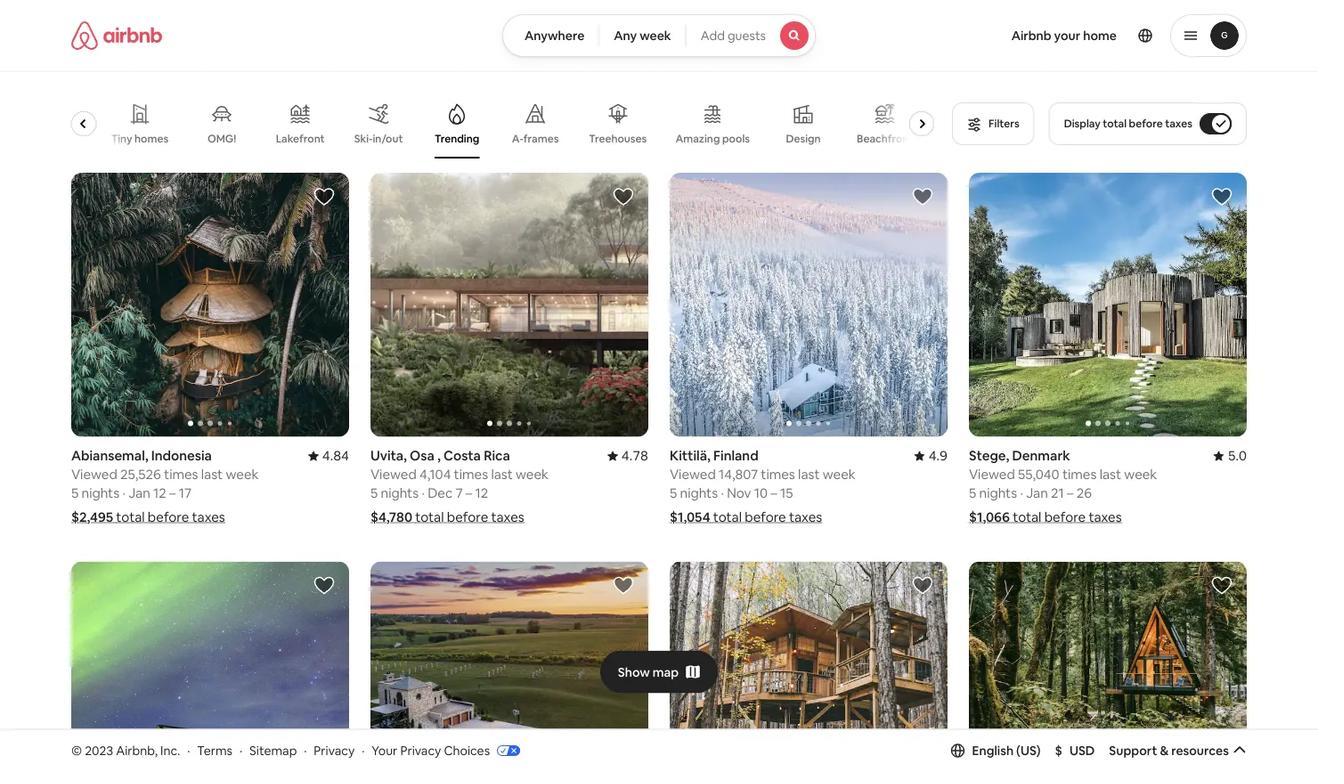 Task type: vqa. For each thing, say whether or not it's contained in the screenshot.


Task type: locate. For each thing, give the bounding box(es) containing it.
1 horizontal spatial privacy
[[400, 743, 441, 759]]

total right the $2,495
[[116, 509, 145, 526]]

total right display
[[1103, 117, 1127, 131]]

filters
[[989, 117, 1020, 131]]

jan inside "stege, denmark viewed 55,040 times last week 5 nights · jan 21 – 26 $1,066 total before taxes"
[[1027, 485, 1049, 502]]

total down dec
[[416, 509, 444, 526]]

– right '21'
[[1067, 485, 1074, 502]]

taxes inside "stege, denmark viewed 55,040 times last week 5 nights · jan 21 – 26 $1,066 total before taxes"
[[1089, 509, 1122, 526]]

home
[[1084, 28, 1117, 44]]

privacy right your
[[400, 743, 441, 759]]

1 nights from the left
[[82, 485, 119, 502]]

©
[[71, 743, 82, 759]]

1 – from the left
[[169, 485, 176, 502]]

last inside kittilä, finland viewed 14,807 times last week 5 nights · nov 10 – 15 $1,054 total before taxes
[[798, 466, 820, 483]]

times inside abiansemal, indonesia viewed 25,526 times last week 5 nights · jan 12 – 17 $2,495 total before taxes
[[164, 466, 198, 483]]

· down 55,040
[[1021, 485, 1024, 502]]

support & resources button
[[1110, 743, 1247, 759]]

before right display
[[1130, 117, 1163, 131]]

taxes for kittilä, finland viewed 14,807 times last week 5 nights · nov 10 – 15 $1,054 total before taxes
[[789, 509, 823, 526]]

taxes
[[1166, 117, 1193, 131], [192, 509, 225, 526], [491, 509, 525, 526], [789, 509, 823, 526], [1089, 509, 1122, 526]]

nights for $2,495
[[82, 485, 119, 502]]

times inside "uvita, osa , costa rica viewed 4,104 times last week 5 nights · dec 7 – 12 $4,780 total before taxes"
[[454, 466, 488, 483]]

0 horizontal spatial privacy
[[314, 743, 355, 759]]

last
[[201, 466, 223, 483], [491, 466, 513, 483], [798, 466, 820, 483], [1100, 466, 1122, 483]]

– for stege,
[[1067, 485, 1074, 502]]

nights up $1,054
[[680, 485, 718, 502]]

· inside "stege, denmark viewed 55,040 times last week 5 nights · jan 21 – 26 $1,066 total before taxes"
[[1021, 485, 1024, 502]]

5 up $1,066
[[969, 485, 977, 502]]

pools
[[723, 132, 750, 146]]

privacy left your
[[314, 743, 355, 759]]

stege,
[[969, 447, 1010, 465]]

2 times from the left
[[454, 466, 488, 483]]

week inside kittilä, finland viewed 14,807 times last week 5 nights · nov 10 – 15 $1,054 total before taxes
[[823, 466, 856, 483]]

– left 17
[[169, 485, 176, 502]]

before down 10
[[745, 509, 787, 526]]

2 jan from the left
[[1027, 485, 1049, 502]]

ski-in/out
[[354, 132, 403, 146]]

55,040
[[1019, 466, 1060, 483]]

2 – from the left
[[466, 485, 473, 502]]

1 12 from the left
[[153, 485, 166, 502]]

0 horizontal spatial jan
[[128, 485, 150, 502]]

viewed down uvita,
[[371, 466, 417, 483]]

17
[[179, 485, 192, 502]]

last right 55,040
[[1100, 466, 1122, 483]]

3 – from the left
[[771, 485, 778, 502]]

5 inside abiansemal, indonesia viewed 25,526 times last week 5 nights · jan 12 – 17 $2,495 total before taxes
[[71, 485, 79, 502]]

group containing mansions
[[33, 89, 942, 159]]

total right $1,066
[[1013, 509, 1042, 526]]

any week
[[614, 28, 672, 44]]

times inside "stege, denmark viewed 55,040 times last week 5 nights · jan 21 – 26 $1,066 total before taxes"
[[1063, 466, 1097, 483]]

nights for $1,066
[[980, 485, 1018, 502]]

filters button
[[953, 102, 1035, 145]]

None search field
[[502, 14, 816, 57]]

1 5 from the left
[[71, 485, 79, 502]]

· right terms at the left bottom of the page
[[240, 743, 243, 759]]

· down 25,526
[[122, 485, 126, 502]]

total inside kittilä, finland viewed 14,807 times last week 5 nights · nov 10 – 15 $1,054 total before taxes
[[714, 509, 742, 526]]

last for kittilä, finland
[[798, 466, 820, 483]]

26
[[1077, 485, 1092, 502]]

jan inside abiansemal, indonesia viewed 25,526 times last week 5 nights · jan 12 – 17 $2,495 total before taxes
[[128, 485, 150, 502]]

4 last from the left
[[1100, 466, 1122, 483]]

5
[[71, 485, 79, 502], [371, 485, 378, 502], [670, 485, 677, 502], [969, 485, 977, 502]]

nov
[[727, 485, 752, 502]]

times up 26
[[1063, 466, 1097, 483]]

4 5 from the left
[[969, 485, 977, 502]]

add to wishlist: stege, denmark image
[[1212, 186, 1233, 208]]

5 up $1,054
[[670, 485, 677, 502]]

add to wishlist: crane hill, alabama image
[[912, 575, 934, 596]]

privacy
[[314, 743, 355, 759], [400, 743, 441, 759]]

choices
[[444, 743, 490, 759]]

taxes inside "uvita, osa , costa rica viewed 4,104 times last week 5 nights · dec 7 – 12 $4,780 total before taxes"
[[491, 509, 525, 526]]

viewed
[[71, 466, 117, 483], [371, 466, 417, 483], [670, 466, 716, 483], [969, 466, 1016, 483]]

week inside button
[[640, 28, 672, 44]]

add guests
[[701, 28, 766, 44]]

0 horizontal spatial 12
[[153, 485, 166, 502]]

3 nights from the left
[[680, 485, 718, 502]]

taxes inside abiansemal, indonesia viewed 25,526 times last week 5 nights · jan 12 – 17 $2,495 total before taxes
[[192, 509, 225, 526]]

sitemap
[[250, 743, 297, 759]]

display total before taxes
[[1065, 117, 1193, 131]]

5 up the $2,495
[[71, 485, 79, 502]]

– for kittilä,
[[771, 485, 778, 502]]

·
[[122, 485, 126, 502], [422, 485, 425, 502], [721, 485, 724, 502], [1021, 485, 1024, 502], [187, 743, 190, 759], [240, 743, 243, 759], [304, 743, 307, 759], [362, 743, 365, 759]]

nights up the $2,495
[[82, 485, 119, 502]]

group
[[33, 89, 942, 159], [71, 173, 349, 437], [371, 173, 649, 437], [670, 173, 948, 437], [969, 173, 1248, 437], [71, 562, 349, 773], [371, 562, 649, 773], [670, 562, 948, 773], [969, 562, 1248, 773]]

total inside abiansemal, indonesia viewed 25,526 times last week 5 nights · jan 12 – 17 $2,495 total before taxes
[[116, 509, 145, 526]]

2 last from the left
[[491, 466, 513, 483]]

5.0 out of 5 average rating image
[[1214, 447, 1248, 465]]

add to wishlist: kittilä, finland image
[[912, 186, 934, 208]]

2 12 from the left
[[475, 485, 489, 502]]

1 viewed from the left
[[71, 466, 117, 483]]

total down nov
[[714, 509, 742, 526]]

before inside abiansemal, indonesia viewed 25,526 times last week 5 nights · jan 12 – 17 $2,495 total before taxes
[[148, 509, 189, 526]]

12 left 17
[[153, 485, 166, 502]]

usd
[[1070, 743, 1095, 759]]

3 viewed from the left
[[670, 466, 716, 483]]

– inside "stege, denmark viewed 55,040 times last week 5 nights · jan 21 – 26 $1,066 total before taxes"
[[1067, 485, 1074, 502]]

guests
[[728, 28, 766, 44]]

3 times from the left
[[761, 466, 796, 483]]

before
[[1130, 117, 1163, 131], [148, 509, 189, 526], [447, 509, 489, 526], [745, 509, 787, 526], [1045, 509, 1086, 526]]

amazing pools
[[676, 132, 750, 146]]

terms
[[197, 743, 233, 759]]

total for stege, denmark viewed 55,040 times last week 5 nights · jan 21 – 26 $1,066 total before taxes
[[1013, 509, 1042, 526]]

15
[[781, 485, 794, 502]]

anywhere button
[[502, 14, 600, 57]]

5 up $4,780
[[371, 485, 378, 502]]

tiny homes
[[111, 132, 169, 146]]

jan down 55,040
[[1027, 485, 1049, 502]]

5 inside "stege, denmark viewed 55,040 times last week 5 nights · jan 21 – 26 $1,066 total before taxes"
[[969, 485, 977, 502]]

nights inside abiansemal, indonesia viewed 25,526 times last week 5 nights · jan 12 – 17 $2,495 total before taxes
[[82, 485, 119, 502]]

before inside kittilä, finland viewed 14,807 times last week 5 nights · nov 10 – 15 $1,054 total before taxes
[[745, 509, 787, 526]]

14,807
[[719, 466, 758, 483]]

times inside kittilä, finland viewed 14,807 times last week 5 nights · nov 10 – 15 $1,054 total before taxes
[[761, 466, 796, 483]]

nights inside "stege, denmark viewed 55,040 times last week 5 nights · jan 21 – 26 $1,066 total before taxes"
[[980, 485, 1018, 502]]

– right 7
[[466, 485, 473, 502]]

nights inside kittilä, finland viewed 14,807 times last week 5 nights · nov 10 – 15 $1,054 total before taxes
[[680, 485, 718, 502]]

1 jan from the left
[[128, 485, 150, 502]]

1 last from the left
[[201, 466, 223, 483]]

week inside abiansemal, indonesia viewed 25,526 times last week 5 nights · jan 12 – 17 $2,495 total before taxes
[[226, 466, 259, 483]]

4,104
[[420, 466, 451, 483]]

2 nights from the left
[[381, 485, 419, 502]]

tiny
[[111, 132, 132, 146]]

viewed inside "stege, denmark viewed 55,040 times last week 5 nights · jan 21 – 26 $1,066 total before taxes"
[[969, 466, 1016, 483]]

jan down 25,526
[[128, 485, 150, 502]]

abiansemal, indonesia viewed 25,526 times last week 5 nights · jan 12 – 17 $2,495 total before taxes
[[71, 447, 259, 526]]

last inside "uvita, osa , costa rica viewed 4,104 times last week 5 nights · dec 7 – 12 $4,780 total before taxes"
[[491, 466, 513, 483]]

– inside kittilä, finland viewed 14,807 times last week 5 nights · nov 10 – 15 $1,054 total before taxes
[[771, 485, 778, 502]]

before inside "stege, denmark viewed 55,040 times last week 5 nights · jan 21 – 26 $1,066 total before taxes"
[[1045, 509, 1086, 526]]

total inside "stege, denmark viewed 55,040 times last week 5 nights · jan 21 – 26 $1,066 total before taxes"
[[1013, 509, 1042, 526]]

last for abiansemal, indonesia
[[201, 466, 223, 483]]

airbnb,
[[116, 743, 158, 759]]

· left nov
[[721, 485, 724, 502]]

4 – from the left
[[1067, 485, 1074, 502]]

1 horizontal spatial 12
[[475, 485, 489, 502]]

4 nights from the left
[[980, 485, 1018, 502]]

taxes inside kittilä, finland viewed 14,807 times last week 5 nights · nov 10 – 15 $1,054 total before taxes
[[789, 509, 823, 526]]

indonesia
[[151, 447, 212, 465]]

costa
[[444, 447, 481, 465]]

nights up $1,066
[[980, 485, 1018, 502]]

last inside abiansemal, indonesia viewed 25,526 times last week 5 nights · jan 12 – 17 $2,495 total before taxes
[[201, 466, 223, 483]]

nights up $4,780
[[381, 485, 419, 502]]

last down rica
[[491, 466, 513, 483]]

$1,054
[[670, 509, 711, 526]]

times down costa
[[454, 466, 488, 483]]

5 for viewed 25,526 times last week
[[71, 485, 79, 502]]

viewed inside abiansemal, indonesia viewed 25,526 times last week 5 nights · jan 12 – 17 $2,495 total before taxes
[[71, 466, 117, 483]]

– inside abiansemal, indonesia viewed 25,526 times last week 5 nights · jan 12 – 17 $2,495 total before taxes
[[169, 485, 176, 502]]

viewed down kittilä,
[[670, 466, 716, 483]]

add to wishlist: index, washington image
[[1212, 575, 1233, 596]]

total
[[1103, 117, 1127, 131], [116, 509, 145, 526], [416, 509, 444, 526], [714, 509, 742, 526], [1013, 509, 1042, 526]]

· left the privacy link
[[304, 743, 307, 759]]

airbnb
[[1012, 28, 1052, 44]]

viewed inside kittilä, finland viewed 14,807 times last week 5 nights · nov 10 – 15 $1,054 total before taxes
[[670, 466, 716, 483]]

$ usd
[[1056, 743, 1095, 759]]

before down 7
[[447, 509, 489, 526]]

uvita,
[[371, 447, 407, 465]]

add to wishlist: abiansemal, indonesia image
[[314, 186, 335, 208]]

before for abiansemal, indonesia viewed 25,526 times last week 5 nights · jan 12 – 17 $2,495 total before taxes
[[148, 509, 189, 526]]

before for kittilä, finland viewed 14,807 times last week 5 nights · nov 10 – 15 $1,054 total before taxes
[[745, 509, 787, 526]]

2 5 from the left
[[371, 485, 378, 502]]

3 last from the left
[[798, 466, 820, 483]]

profile element
[[838, 0, 1248, 71]]

5 inside kittilä, finland viewed 14,807 times last week 5 nights · nov 10 – 15 $1,054 total before taxes
[[670, 485, 677, 502]]

before down 17
[[148, 509, 189, 526]]

viewed down abiansemal, at the bottom of page
[[71, 466, 117, 483]]

3 5 from the left
[[670, 485, 677, 502]]

jan
[[128, 485, 150, 502], [1027, 485, 1049, 502]]

times up 15 at bottom
[[761, 466, 796, 483]]

4 times from the left
[[1063, 466, 1097, 483]]

1 times from the left
[[164, 466, 198, 483]]

12 right 7
[[475, 485, 489, 502]]

stege, denmark viewed 55,040 times last week 5 nights · jan 21 – 26 $1,066 total before taxes
[[969, 447, 1158, 526]]

english
[[973, 743, 1014, 759]]

design
[[786, 132, 821, 146]]

2 viewed from the left
[[371, 466, 417, 483]]

nights
[[82, 485, 119, 502], [381, 485, 419, 502], [680, 485, 718, 502], [980, 485, 1018, 502]]

show map
[[618, 664, 679, 680]]

4 viewed from the left
[[969, 466, 1016, 483]]

week for kittilä, finland viewed 14,807 times last week 5 nights · nov 10 – 15 $1,054 total before taxes
[[823, 466, 856, 483]]

sitemap link
[[250, 743, 297, 759]]

· left dec
[[422, 485, 425, 502]]

last inside "stege, denmark viewed 55,040 times last week 5 nights · jan 21 – 26 $1,066 total before taxes"
[[1100, 466, 1122, 483]]

week
[[640, 28, 672, 44], [226, 466, 259, 483], [516, 466, 549, 483], [823, 466, 856, 483], [1125, 466, 1158, 483]]

airbnb your home
[[1012, 28, 1117, 44]]

finland
[[714, 447, 759, 465]]

4.78
[[622, 447, 649, 465]]

1 horizontal spatial jan
[[1027, 485, 1049, 502]]

12 inside "uvita, osa , costa rica viewed 4,104 times last week 5 nights · dec 7 – 12 $4,780 total before taxes"
[[475, 485, 489, 502]]

–
[[169, 485, 176, 502], [466, 485, 473, 502], [771, 485, 778, 502], [1067, 485, 1074, 502]]

– left 15 at bottom
[[771, 485, 778, 502]]

last right 14,807
[[798, 466, 820, 483]]

total inside "uvita, osa , costa rica viewed 4,104 times last week 5 nights · dec 7 – 12 $4,780 total before taxes"
[[416, 509, 444, 526]]

times down the indonesia
[[164, 466, 198, 483]]

4.9
[[929, 447, 948, 465]]

viewed down stege,
[[969, 466, 1016, 483]]

week inside "stege, denmark viewed 55,040 times last week 5 nights · jan 21 – 26 $1,066 total before taxes"
[[1125, 466, 1158, 483]]

frames
[[524, 132, 559, 146]]

your privacy choices
[[372, 743, 490, 759]]

last down the indonesia
[[201, 466, 223, 483]]

taxes inside button
[[1166, 117, 1193, 131]]

before down '21'
[[1045, 509, 1086, 526]]



Task type: describe. For each thing, give the bounding box(es) containing it.
· inside "uvita, osa , costa rica viewed 4,104 times last week 5 nights · dec 7 – 12 $4,780 total before taxes"
[[422, 485, 425, 502]]

omg!
[[208, 132, 236, 146]]

week inside "uvita, osa , costa rica viewed 4,104 times last week 5 nights · dec 7 – 12 $4,780 total before taxes"
[[516, 466, 549, 483]]

$1,066
[[969, 509, 1010, 526]]

none search field containing anywhere
[[502, 14, 816, 57]]

ski-
[[354, 132, 373, 146]]

– inside "uvita, osa , costa rica viewed 4,104 times last week 5 nights · dec 7 – 12 $4,780 total before taxes"
[[466, 485, 473, 502]]

$
[[1056, 743, 1063, 759]]

times for kittilä, finland
[[761, 466, 796, 483]]

inc.
[[160, 743, 180, 759]]

show map button
[[600, 651, 718, 694]]

nights for $1,054
[[680, 485, 718, 502]]

a-
[[512, 132, 524, 146]]

lakefront
[[276, 132, 325, 146]]

a-frames
[[512, 132, 559, 146]]

10
[[754, 485, 768, 502]]

4.84 out of 5 average rating image
[[308, 447, 349, 465]]

before for stege, denmark viewed 55,040 times last week 5 nights · jan 21 – 26 $1,066 total before taxes
[[1045, 509, 1086, 526]]

total inside button
[[1103, 117, 1127, 131]]

taxes for abiansemal, indonesia viewed 25,526 times last week 5 nights · jan 12 – 17 $2,495 total before taxes
[[192, 509, 225, 526]]

– for abiansemal,
[[169, 485, 176, 502]]

5 inside "uvita, osa , costa rica viewed 4,104 times last week 5 nights · dec 7 – 12 $4,780 total before taxes"
[[371, 485, 378, 502]]

times for abiansemal, indonesia
[[164, 466, 198, 483]]

your
[[1055, 28, 1081, 44]]

5 for viewed 14,807 times last week
[[670, 485, 677, 502]]

· inside abiansemal, indonesia viewed 25,526 times last week 5 nights · jan 12 – 17 $2,495 total before taxes
[[122, 485, 126, 502]]

week for abiansemal, indonesia viewed 25,526 times last week 5 nights · jan 12 – 17 $2,495 total before taxes
[[226, 466, 259, 483]]

· right inc.
[[187, 743, 190, 759]]

uvita, osa , costa rica viewed 4,104 times last week 5 nights · dec 7 – 12 $4,780 total before taxes
[[371, 447, 549, 526]]

kittilä,
[[670, 447, 711, 465]]

viewed for viewed 14,807 times last week
[[670, 466, 716, 483]]

resources
[[1172, 743, 1230, 759]]

beachfront
[[857, 132, 914, 146]]

week for stege, denmark viewed 55,040 times last week 5 nights · jan 21 – 26 $1,066 total before taxes
[[1125, 466, 1158, 483]]

viewed for viewed 25,526 times last week
[[71, 466, 117, 483]]

osa
[[410, 447, 435, 465]]

terms · sitemap · privacy ·
[[197, 743, 365, 759]]

anywhere
[[525, 28, 585, 44]]

21
[[1051, 485, 1065, 502]]

mansions
[[34, 132, 81, 146]]

display
[[1065, 117, 1101, 131]]

any
[[614, 28, 637, 44]]

in/out
[[373, 132, 403, 146]]

before inside display total before taxes button
[[1130, 117, 1163, 131]]

english (us) button
[[951, 743, 1041, 759]]

rica
[[484, 447, 510, 465]]

add
[[701, 28, 725, 44]]

last for stege, denmark
[[1100, 466, 1122, 483]]

© 2023 airbnb, inc. ·
[[71, 743, 190, 759]]

25,526
[[120, 466, 161, 483]]

map
[[653, 664, 679, 680]]

jan for jan 12 – 17
[[128, 485, 150, 502]]

homes
[[135, 132, 169, 146]]

&
[[1161, 743, 1169, 759]]

show
[[618, 664, 650, 680]]

total for abiansemal, indonesia viewed 25,526 times last week 5 nights · jan 12 – 17 $2,495 total before taxes
[[116, 509, 145, 526]]

5 for viewed 55,040 times last week
[[969, 485, 977, 502]]

4.78 out of 5 average rating image
[[608, 447, 649, 465]]

(us)
[[1017, 743, 1041, 759]]

viewed inside "uvita, osa , costa rica viewed 4,104 times last week 5 nights · dec 7 – 12 $4,780 total before taxes"
[[371, 466, 417, 483]]

add guests button
[[686, 14, 816, 57]]

your
[[372, 743, 398, 759]]

add to wishlist: cleveland, wisconsin image
[[613, 575, 634, 596]]

$2,495
[[71, 509, 113, 526]]

kittilä, finland viewed 14,807 times last week 5 nights · nov 10 – 15 $1,054 total before taxes
[[670, 447, 856, 526]]

12 inside abiansemal, indonesia viewed 25,526 times last week 5 nights · jan 12 – 17 $2,495 total before taxes
[[153, 485, 166, 502]]

amazing
[[676, 132, 720, 146]]

4.84
[[322, 447, 349, 465]]

abiansemal,
[[71, 447, 148, 465]]

taxes for stege, denmark viewed 55,040 times last week 5 nights · jan 21 – 26 $1,066 total before taxes
[[1089, 509, 1122, 526]]

jan for jan 21 – 26
[[1027, 485, 1049, 502]]

· inside kittilä, finland viewed 14,807 times last week 5 nights · nov 10 – 15 $1,054 total before taxes
[[721, 485, 724, 502]]

airbnb your home link
[[1001, 17, 1128, 54]]

support
[[1110, 743, 1158, 759]]

· left your
[[362, 743, 365, 759]]

7
[[456, 485, 463, 502]]

before inside "uvita, osa , costa rica viewed 4,104 times last week 5 nights · dec 7 – 12 $4,780 total before taxes"
[[447, 509, 489, 526]]

denmark
[[1013, 447, 1071, 465]]

treehouses
[[589, 132, 647, 146]]

english (us)
[[973, 743, 1041, 759]]

$4,780
[[371, 509, 413, 526]]

any week button
[[599, 14, 687, 57]]

1 privacy from the left
[[314, 743, 355, 759]]

your privacy choices link
[[372, 743, 521, 760]]

add to wishlist: uvita, osa , costa rica image
[[613, 186, 634, 208]]

total for kittilä, finland viewed 14,807 times last week 5 nights · nov 10 – 15 $1,054 total before taxes
[[714, 509, 742, 526]]

display total before taxes button
[[1049, 102, 1248, 145]]

,
[[438, 447, 441, 465]]

times for stege, denmark
[[1063, 466, 1097, 483]]

nights inside "uvita, osa , costa rica viewed 4,104 times last week 5 nights · dec 7 – 12 $4,780 total before taxes"
[[381, 485, 419, 502]]

2 privacy from the left
[[400, 743, 441, 759]]

5.0
[[1229, 447, 1248, 465]]

viewed for viewed 55,040 times last week
[[969, 466, 1016, 483]]

dec
[[428, 485, 453, 502]]

privacy link
[[314, 743, 355, 759]]

add to wishlist: hella, iceland image
[[314, 575, 335, 596]]

4.9 out of 5 average rating image
[[915, 447, 948, 465]]

2023
[[85, 743, 113, 759]]

trending
[[435, 132, 480, 146]]

terms link
[[197, 743, 233, 759]]



